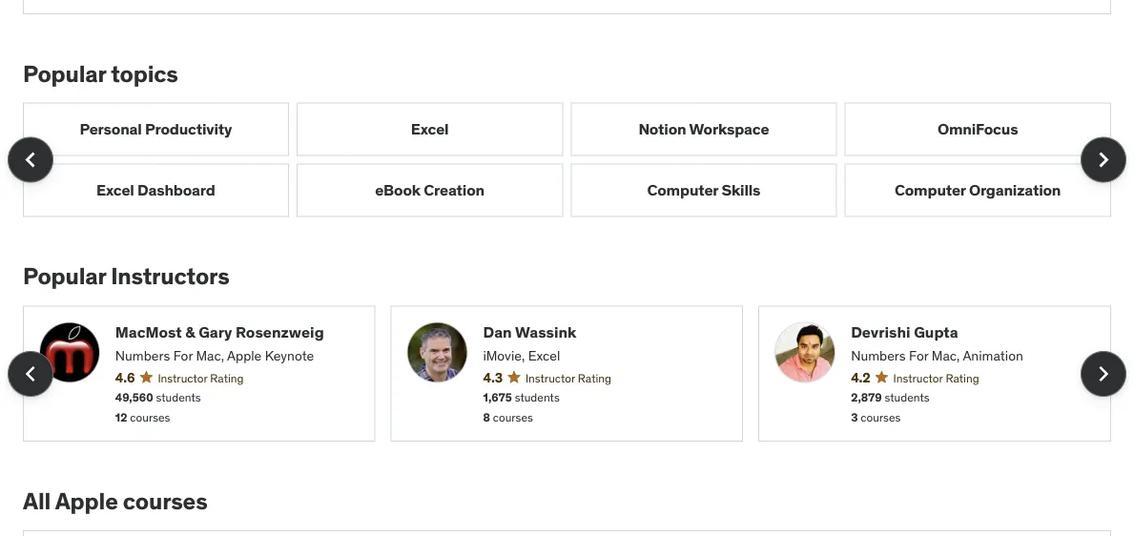 Task type: describe. For each thing, give the bounding box(es) containing it.
courses down 49,560 students 12 courses
[[123, 487, 207, 515]]

gupta
[[914, 322, 958, 342]]

students for gary
[[156, 390, 201, 405]]

ebook creation link
[[297, 164, 563, 217]]

computer for computer skills
[[647, 180, 718, 200]]

notion workspace link
[[571, 103, 837, 156]]

apple inside macmost & gary rosenzweig numbers for mac, apple keynote
[[227, 347, 262, 365]]

imovie,
[[483, 347, 525, 365]]

personal
[[80, 119, 142, 139]]

computer organization link
[[845, 164, 1111, 217]]

computer organization
[[895, 180, 1061, 200]]

dashboard
[[137, 180, 215, 200]]

notion workspace
[[639, 119, 769, 139]]

courses for gary
[[130, 410, 170, 425]]

4.2
[[851, 369, 870, 386]]

computer for computer organization
[[895, 180, 966, 200]]

all apple courses
[[23, 487, 207, 515]]

skills
[[722, 180, 760, 200]]

instructor for imovie,
[[525, 370, 575, 385]]

numbers inside devrishi gupta numbers for mac, animation
[[851, 347, 906, 365]]

macmost & gary rosenzweig link
[[115, 322, 359, 343]]

instructor rating for for
[[893, 370, 979, 385]]

topics
[[111, 59, 178, 88]]

instructor rating for rosenzweig
[[158, 370, 244, 385]]

students for numbers
[[885, 390, 930, 405]]

for inside devrishi gupta numbers for mac, animation
[[909, 347, 928, 365]]

&
[[185, 322, 195, 342]]

macmost & gary rosenzweig numbers for mac, apple keynote
[[115, 322, 324, 365]]

3
[[851, 410, 858, 425]]

2,879 students 3 courses
[[851, 390, 930, 425]]

devrishi
[[851, 322, 911, 342]]

omnifocus link
[[845, 103, 1111, 156]]

numbers inside macmost & gary rosenzweig numbers for mac, apple keynote
[[115, 347, 170, 365]]

gary
[[199, 322, 232, 342]]

2,879
[[851, 390, 882, 405]]

computer skills link
[[571, 164, 837, 217]]

carousel element for popular topics
[[8, 103, 1126, 217]]

instructors
[[111, 262, 229, 290]]

popular topics
[[23, 59, 178, 88]]

ebook
[[375, 180, 421, 200]]

macmost
[[115, 322, 182, 342]]

12
[[115, 410, 127, 425]]

omnifocus
[[938, 119, 1018, 139]]

excel inside dan wassink imovie, excel
[[528, 347, 560, 365]]

instructor for numbers
[[893, 370, 943, 385]]

excel dashboard link
[[23, 164, 289, 217]]

devrishi gupta link
[[851, 322, 1095, 343]]

rating for for
[[946, 370, 979, 385]]

all
[[23, 487, 51, 515]]

notion
[[639, 119, 686, 139]]

8
[[483, 410, 490, 425]]

previous image
[[15, 145, 46, 175]]

rating for excel
[[578, 370, 611, 385]]

1,675
[[483, 390, 512, 405]]

rating for rosenzweig
[[210, 370, 244, 385]]

keynote
[[265, 347, 314, 365]]



Task type: locate. For each thing, give the bounding box(es) containing it.
instructor
[[158, 370, 207, 385], [525, 370, 575, 385], [893, 370, 943, 385]]

1 horizontal spatial excel
[[411, 119, 449, 139]]

courses for imovie,
[[493, 410, 533, 425]]

1 vertical spatial apple
[[55, 487, 118, 515]]

excel link
[[297, 103, 563, 156]]

courses down '1,675'
[[493, 410, 533, 425]]

2 carousel element from the top
[[8, 306, 1126, 442]]

apple
[[227, 347, 262, 365], [55, 487, 118, 515]]

for inside macmost & gary rosenzweig numbers for mac, apple keynote
[[173, 347, 193, 365]]

0 horizontal spatial numbers
[[115, 347, 170, 365]]

courses for numbers
[[861, 410, 901, 425]]

instructor down devrishi gupta numbers for mac, animation
[[893, 370, 943, 385]]

3 rating from the left
[[946, 370, 979, 385]]

0 horizontal spatial rating
[[210, 370, 244, 385]]

previous image
[[15, 358, 46, 389]]

2 rating from the left
[[578, 370, 611, 385]]

1 carousel element from the top
[[8, 103, 1126, 217]]

courses
[[130, 410, 170, 425], [493, 410, 533, 425], [861, 410, 901, 425], [123, 487, 207, 515]]

personal productivity link
[[23, 103, 289, 156]]

1 horizontal spatial apple
[[227, 347, 262, 365]]

1 horizontal spatial numbers
[[851, 347, 906, 365]]

0 horizontal spatial computer
[[647, 180, 718, 200]]

productivity
[[145, 119, 232, 139]]

1 rating from the left
[[210, 370, 244, 385]]

students inside 1,675 students 8 courses
[[515, 390, 560, 405]]

mac, inside devrishi gupta numbers for mac, animation
[[932, 347, 960, 365]]

excel left dashboard
[[96, 180, 134, 200]]

instructor rating down macmost & gary rosenzweig numbers for mac, apple keynote
[[158, 370, 244, 385]]

students inside 49,560 students 12 courses
[[156, 390, 201, 405]]

next image for popular topics
[[1088, 145, 1119, 175]]

devrishi gupta numbers for mac, animation
[[851, 322, 1023, 365]]

1 for from the left
[[173, 347, 193, 365]]

49,560
[[115, 390, 153, 405]]

courses down 49,560
[[130, 410, 170, 425]]

rating down macmost & gary rosenzweig numbers for mac, apple keynote
[[210, 370, 244, 385]]

courses down 2,879
[[861, 410, 901, 425]]

mac,
[[196, 347, 224, 365], [932, 347, 960, 365]]

3 instructor rating from the left
[[893, 370, 979, 385]]

computer skills
[[647, 180, 760, 200]]

excel inside "link"
[[96, 180, 134, 200]]

1,675 students 8 courses
[[483, 390, 560, 425]]

rosenzweig
[[236, 322, 324, 342]]

excel for excel dashboard
[[96, 180, 134, 200]]

instructor rating
[[158, 370, 244, 385], [525, 370, 611, 385], [893, 370, 979, 385]]

1 horizontal spatial students
[[515, 390, 560, 405]]

dan wassink imovie, excel
[[483, 322, 577, 365]]

mac, inside macmost & gary rosenzweig numbers for mac, apple keynote
[[196, 347, 224, 365]]

computer down "omnifocus" "link" on the top of the page
[[895, 180, 966, 200]]

0 vertical spatial popular
[[23, 59, 106, 88]]

0 horizontal spatial apple
[[55, 487, 118, 515]]

rating down dan wassink link
[[578, 370, 611, 385]]

4.3
[[483, 369, 503, 386]]

popular for popular topics
[[23, 59, 106, 88]]

students right 2,879
[[885, 390, 930, 405]]

1 horizontal spatial instructor rating
[[525, 370, 611, 385]]

0 vertical spatial apple
[[227, 347, 262, 365]]

dan
[[483, 322, 512, 342]]

1 horizontal spatial instructor
[[525, 370, 575, 385]]

1 vertical spatial popular
[[23, 262, 106, 290]]

numbers
[[115, 347, 170, 365], [851, 347, 906, 365]]

0 horizontal spatial mac,
[[196, 347, 224, 365]]

mac, down gupta
[[932, 347, 960, 365]]

carousel element
[[8, 103, 1126, 217], [8, 306, 1126, 442]]

next image for popular instructors
[[1088, 358, 1119, 389]]

carousel element containing personal productivity
[[8, 103, 1126, 217]]

popular instructors
[[23, 262, 229, 290]]

1 horizontal spatial computer
[[895, 180, 966, 200]]

organization
[[969, 180, 1061, 200]]

ebook creation
[[375, 180, 485, 200]]

next image
[[1088, 145, 1119, 175], [1088, 358, 1119, 389]]

excel down wassink
[[528, 347, 560, 365]]

2 instructor from the left
[[525, 370, 575, 385]]

courses inside 49,560 students 12 courses
[[130, 410, 170, 425]]

49,560 students 12 courses
[[115, 390, 201, 425]]

wassink
[[515, 322, 577, 342]]

popular for popular instructors
[[23, 262, 106, 290]]

0 vertical spatial carousel element
[[8, 103, 1126, 217]]

courses inside 1,675 students 8 courses
[[493, 410, 533, 425]]

carousel element for popular instructors
[[8, 306, 1126, 442]]

excel dashboard
[[96, 180, 215, 200]]

2 horizontal spatial students
[[885, 390, 930, 405]]

for
[[173, 347, 193, 365], [909, 347, 928, 365]]

for down &
[[173, 347, 193, 365]]

3 students from the left
[[885, 390, 930, 405]]

students
[[156, 390, 201, 405], [515, 390, 560, 405], [885, 390, 930, 405]]

0 horizontal spatial for
[[173, 347, 193, 365]]

2 numbers from the left
[[851, 347, 906, 365]]

1 popular from the top
[[23, 59, 106, 88]]

rating
[[210, 370, 244, 385], [578, 370, 611, 385], [946, 370, 979, 385]]

2 horizontal spatial rating
[[946, 370, 979, 385]]

1 numbers from the left
[[115, 347, 170, 365]]

1 mac, from the left
[[196, 347, 224, 365]]

1 vertical spatial carousel element
[[8, 306, 1126, 442]]

1 vertical spatial excel
[[96, 180, 134, 200]]

students for imovie,
[[515, 390, 560, 405]]

instructor rating down devrishi gupta numbers for mac, animation
[[893, 370, 979, 385]]

2 horizontal spatial excel
[[528, 347, 560, 365]]

animation
[[963, 347, 1023, 365]]

1 horizontal spatial rating
[[578, 370, 611, 385]]

2 computer from the left
[[895, 180, 966, 200]]

computer
[[647, 180, 718, 200], [895, 180, 966, 200]]

instructor down dan wassink imovie, excel
[[525, 370, 575, 385]]

instructor for gary
[[158, 370, 207, 385]]

2 students from the left
[[515, 390, 560, 405]]

popular
[[23, 59, 106, 88], [23, 262, 106, 290]]

for down gupta
[[909, 347, 928, 365]]

0 vertical spatial next image
[[1088, 145, 1119, 175]]

apple down macmost & gary rosenzweig link
[[227, 347, 262, 365]]

instructor rating down wassink
[[525, 370, 611, 385]]

students right 49,560
[[156, 390, 201, 405]]

2 vertical spatial excel
[[528, 347, 560, 365]]

1 computer from the left
[[647, 180, 718, 200]]

2 horizontal spatial instructor rating
[[893, 370, 979, 385]]

numbers down macmost at the bottom left
[[115, 347, 170, 365]]

3 instructor from the left
[[893, 370, 943, 385]]

instructor rating for excel
[[525, 370, 611, 385]]

excel
[[411, 119, 449, 139], [96, 180, 134, 200], [528, 347, 560, 365]]

0 horizontal spatial students
[[156, 390, 201, 405]]

0 horizontal spatial instructor
[[158, 370, 207, 385]]

courses inside 2,879 students 3 courses
[[861, 410, 901, 425]]

students inside 2,879 students 3 courses
[[885, 390, 930, 405]]

carousel element containing macmost & gary rosenzweig
[[8, 306, 1126, 442]]

students right '1,675'
[[515, 390, 560, 405]]

1 instructor rating from the left
[[158, 370, 244, 385]]

instructor up 49,560 students 12 courses
[[158, 370, 207, 385]]

mac, down the gary
[[196, 347, 224, 365]]

numbers down devrishi
[[851, 347, 906, 365]]

excel up ebook creation
[[411, 119, 449, 139]]

1 vertical spatial next image
[[1088, 358, 1119, 389]]

2 instructor rating from the left
[[525, 370, 611, 385]]

personal productivity
[[80, 119, 232, 139]]

creation
[[424, 180, 485, 200]]

1 horizontal spatial for
[[909, 347, 928, 365]]

2 popular from the top
[[23, 262, 106, 290]]

excel inside excel 'link'
[[411, 119, 449, 139]]

0 horizontal spatial excel
[[96, 180, 134, 200]]

2 for from the left
[[909, 347, 928, 365]]

1 instructor from the left
[[158, 370, 207, 385]]

4.6
[[115, 369, 135, 386]]

2 horizontal spatial instructor
[[893, 370, 943, 385]]

2 mac, from the left
[[932, 347, 960, 365]]

rating down "animation"
[[946, 370, 979, 385]]

popular instructors element
[[8, 262, 1126, 442]]

dan wassink link
[[483, 322, 727, 343]]

2 next image from the top
[[1088, 358, 1119, 389]]

1 students from the left
[[156, 390, 201, 405]]

0 vertical spatial excel
[[411, 119, 449, 139]]

workspace
[[689, 119, 769, 139]]

apple right all
[[55, 487, 118, 515]]

1 horizontal spatial mac,
[[932, 347, 960, 365]]

1 next image from the top
[[1088, 145, 1119, 175]]

excel for excel
[[411, 119, 449, 139]]

0 horizontal spatial instructor rating
[[158, 370, 244, 385]]

computer left skills
[[647, 180, 718, 200]]



Task type: vqa. For each thing, say whether or not it's contained in the screenshot.
IT
no



